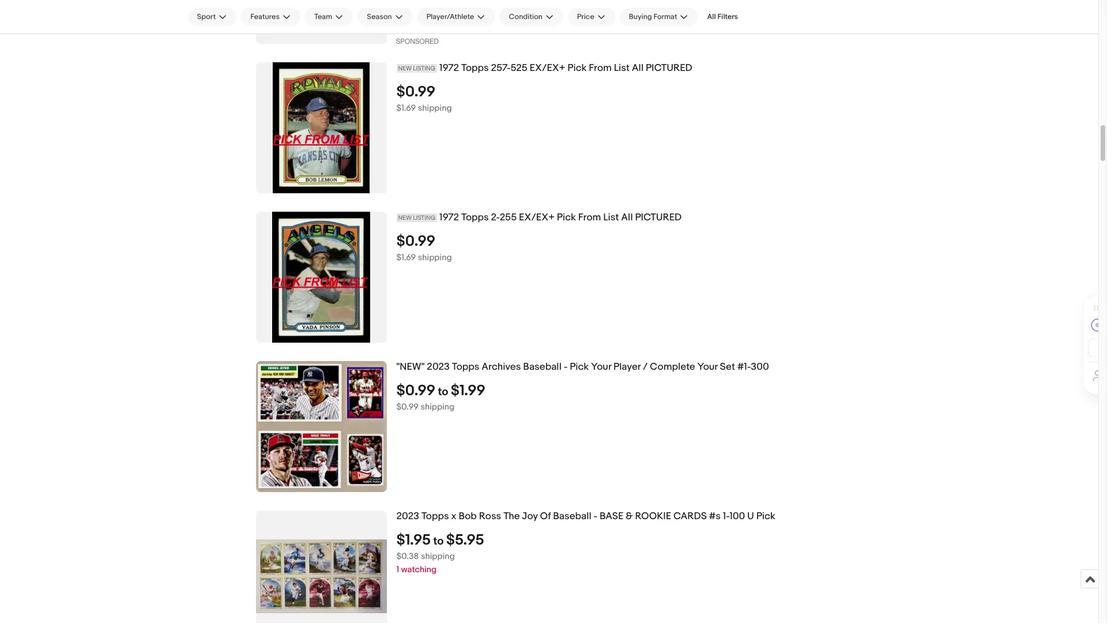 Task type: locate. For each thing, give the bounding box(es) containing it.
listing inside new listing 1972 topps 257-525 ex/ex+ pick from list all pictured
[[413, 65, 436, 72]]

0 horizontal spatial your
[[591, 361, 612, 373]]

1 $1.69 from the top
[[397, 103, 416, 114]]

season
[[367, 12, 392, 21]]

$0.38
[[397, 551, 419, 562]]

1 vertical spatial $1.69
[[397, 252, 416, 263]]

new inside new listing 1972 topps 257-525 ex/ex+ pick from list all pictured
[[398, 65, 412, 72]]

0 vertical spatial ex/ex+
[[530, 63, 566, 74]]

base
[[600, 511, 624, 522]]

3 $0.99 from the top
[[397, 382, 436, 400]]

2-
[[491, 212, 500, 224]]

1 $0.99 $1.69 shipping from the top
[[397, 83, 452, 114]]

ex/ex+ right 255
[[519, 212, 555, 224]]

from for 525
[[589, 63, 612, 74]]

$1.99
[[451, 382, 486, 400]]

to
[[438, 386, 448, 399], [434, 535, 444, 548]]

0 vertical spatial new
[[398, 65, 412, 72]]

2023 up '$1.95' on the left
[[397, 511, 419, 522]]

ex/ex+
[[530, 63, 566, 74], [519, 212, 555, 224]]

baseball right of
[[553, 511, 592, 522]]

1972 topps 257-525 ex/ex+ pick from list all pictured image
[[273, 63, 370, 194]]

1 vertical spatial -
[[594, 511, 598, 522]]

0 vertical spatial pictured
[[646, 63, 693, 74]]

from
[[589, 63, 612, 74], [578, 212, 601, 224]]

0 vertical spatial -
[[564, 361, 568, 373]]

1 $0.99 from the top
[[397, 83, 436, 101]]

listing
[[413, 65, 436, 72], [413, 214, 436, 222]]

2 $0.99 $1.69 shipping from the top
[[397, 233, 452, 263]]

pictured
[[646, 63, 693, 74], [635, 212, 682, 224]]

-
[[564, 361, 568, 373], [594, 511, 598, 522]]

1 1972 from the top
[[440, 63, 459, 74]]

0 vertical spatial $1.69
[[397, 103, 416, 114]]

1 vertical spatial listing
[[413, 214, 436, 222]]

0 vertical spatial list
[[614, 63, 630, 74]]

2 your from the left
[[698, 361, 718, 373]]

ross
[[479, 511, 501, 522]]

listing inside new listing 1972 topps 2-255 ex/ex+ pick from list all pictured
[[413, 214, 436, 222]]

buying format
[[629, 12, 677, 21]]

0 horizontal spatial -
[[564, 361, 568, 373]]

to inside $1.95 to $5.95 $0.38 shipping 1 watching
[[434, 535, 444, 548]]

x
[[451, 511, 457, 522]]

your left player
[[591, 361, 612, 373]]

525
[[511, 63, 528, 74]]

list for 1972 topps 2-255 ex/ex+ pick from list all pictured
[[604, 212, 619, 224]]

2023 topps x bob ross the joy of baseball - base & rookie cards #s 1-100 u pick image
[[256, 539, 387, 613]]

1 vertical spatial ex/ex+
[[519, 212, 555, 224]]

player/athlete button
[[417, 7, 495, 26]]

"new"
[[397, 361, 425, 373]]

$0.99 $1.69 shipping for 1972 topps 2-255 ex/ex+ pick from list all pictured
[[397, 233, 452, 263]]

filters
[[718, 12, 738, 21]]

topps left x
[[422, 511, 449, 522]]

1972
[[440, 63, 459, 74], [440, 212, 459, 224]]

#1-
[[738, 361, 751, 373]]

0 vertical spatial all
[[707, 12, 716, 21]]

0 horizontal spatial 2023
[[397, 511, 419, 522]]

2 $1.69 from the top
[[397, 252, 416, 263]]

sport
[[197, 12, 216, 21]]

2 vertical spatial all
[[621, 212, 633, 224]]

$0.99 for 1972 topps 257-525 ex/ex+ pick from list all pictured
[[397, 83, 436, 101]]

2023
[[427, 361, 450, 373], [397, 511, 419, 522]]

buying
[[629, 12, 652, 21]]

2 new from the top
[[398, 214, 412, 222]]

4 $0.99 from the top
[[397, 402, 419, 413]]

$0.99 for '"new" 2023 topps archives baseball - pick your player / complete your set #1-300' image
[[397, 382, 436, 400]]

to inside the $0.99 to $1.99 $0.99 shipping
[[438, 386, 448, 399]]

price button
[[568, 7, 615, 26]]

1 vertical spatial baseball
[[553, 511, 592, 522]]

0 vertical spatial listing
[[413, 65, 436, 72]]

pick inside the 2023 topps x bob ross the joy of baseball - base & rookie cards #s 1-100 u pick "link"
[[757, 511, 776, 522]]

1 vertical spatial 1972
[[440, 212, 459, 224]]

0 vertical spatial $0.99 $1.69 shipping
[[397, 83, 452, 114]]

to for $1.95
[[434, 535, 444, 548]]

1 vertical spatial to
[[434, 535, 444, 548]]

"new" 2023 topps archives baseball - pick your player / complete your set #1-300 link
[[397, 361, 970, 373]]

new listing 1972 topps 2-255 ex/ex+ pick from list all pictured
[[398, 212, 682, 224]]

0 vertical spatial 1972
[[440, 63, 459, 74]]

joy
[[522, 511, 538, 522]]

new
[[398, 65, 412, 72], [398, 214, 412, 222]]

topps up the $1.99
[[452, 361, 480, 373]]

list
[[614, 63, 630, 74], [604, 212, 619, 224]]

$0.99 $1.69 shipping
[[397, 83, 452, 114], [397, 233, 452, 263]]

topps left 2-
[[461, 212, 489, 224]]

1 horizontal spatial -
[[594, 511, 598, 522]]

ex/ex+ for 255
[[519, 212, 555, 224]]

2 listing from the top
[[413, 214, 436, 222]]

2023 inside "link"
[[397, 511, 419, 522]]

1 vertical spatial $0.99 $1.69 shipping
[[397, 233, 452, 263]]

1 vertical spatial all
[[632, 63, 644, 74]]

2023 right "new"
[[427, 361, 450, 373]]

player/athlete
[[427, 12, 474, 21]]

all for 1972 topps 257-525 ex/ex+ pick from list all pictured
[[632, 63, 644, 74]]

1 vertical spatial pictured
[[635, 212, 682, 224]]

$1.69
[[397, 103, 416, 114], [397, 252, 416, 263]]

shipping
[[418, 103, 452, 114], [418, 252, 452, 263], [421, 402, 455, 413], [421, 551, 455, 562]]

1 new from the top
[[398, 65, 412, 72]]

to for $0.99
[[438, 386, 448, 399]]

2 $0.99 from the top
[[397, 233, 436, 251]]

$5.95
[[446, 531, 484, 549]]

new inside new listing 1972 topps 2-255 ex/ex+ pick from list all pictured
[[398, 214, 412, 222]]

255
[[500, 212, 517, 224]]

baseball
[[523, 361, 562, 373], [553, 511, 592, 522]]

2023 topps x bob ross the joy of baseball - base & rookie cards #s 1-100 u pick
[[397, 511, 776, 522]]

1 vertical spatial 2023
[[397, 511, 419, 522]]

1 vertical spatial list
[[604, 212, 619, 224]]

all inside button
[[707, 12, 716, 21]]

the
[[504, 511, 520, 522]]

100
[[730, 511, 745, 522]]

your left the 'set'
[[698, 361, 718, 373]]

1 listing from the top
[[413, 65, 436, 72]]

$1.69 for 1972 topps 2-255 ex/ex+ pick from list all pictured
[[397, 252, 416, 263]]

0 vertical spatial from
[[589, 63, 612, 74]]

$0.99
[[397, 83, 436, 101], [397, 233, 436, 251], [397, 382, 436, 400], [397, 402, 419, 413]]

your
[[591, 361, 612, 373], [698, 361, 718, 373]]

1972 left 257-
[[440, 63, 459, 74]]

to right '$1.95' on the left
[[434, 535, 444, 548]]

pick
[[568, 63, 587, 74], [557, 212, 576, 224], [570, 361, 589, 373], [757, 511, 776, 522]]

complete
[[650, 361, 696, 373]]

1 horizontal spatial 2023
[[427, 361, 450, 373]]

0 vertical spatial to
[[438, 386, 448, 399]]

to left the $1.99
[[438, 386, 448, 399]]

ex/ex+ right "525"
[[530, 63, 566, 74]]

baseball right "archives"
[[523, 361, 562, 373]]

1 horizontal spatial your
[[698, 361, 718, 373]]

topps
[[461, 63, 489, 74], [461, 212, 489, 224], [452, 361, 480, 373], [422, 511, 449, 522]]

team
[[314, 12, 332, 21]]

1 vertical spatial new
[[398, 214, 412, 222]]

2 1972 from the top
[[440, 212, 459, 224]]

topps inside the 2023 topps x bob ross the joy of baseball - base & rookie cards #s 1-100 u pick "link"
[[422, 511, 449, 522]]

"new" 2023 topps archives baseball - pick your player / complete your set #1-300 image
[[256, 361, 387, 492]]

1972 left 2-
[[440, 212, 459, 224]]

all
[[707, 12, 716, 21], [632, 63, 644, 74], [621, 212, 633, 224]]

1-
[[723, 511, 730, 522]]

$1.95
[[397, 531, 431, 549]]

257-
[[491, 63, 511, 74]]

1 vertical spatial from
[[578, 212, 601, 224]]



Task type: describe. For each thing, give the bounding box(es) containing it.
buying format button
[[620, 7, 698, 26]]

rookie
[[635, 511, 672, 522]]

#s
[[709, 511, 721, 522]]

cards
[[674, 511, 707, 522]]

features button
[[241, 7, 301, 26]]

&
[[626, 511, 633, 522]]

of
[[540, 511, 551, 522]]

all for 1972 topps 2-255 ex/ex+ pick from list all pictured
[[621, 212, 633, 224]]

baseball inside "link"
[[553, 511, 592, 522]]

list for 1972 topps 257-525 ex/ex+ pick from list all pictured
[[614, 63, 630, 74]]

topps inside "new" 2023 topps archives baseball - pick your player / complete your set #1-300 link
[[452, 361, 480, 373]]

shipping inside the $0.99 to $1.99 $0.99 shipping
[[421, 402, 455, 413]]

archives
[[482, 361, 521, 373]]

- inside "new" 2023 topps archives baseball - pick your player / complete your set #1-300 link
[[564, 361, 568, 373]]

ex/ex+ for 525
[[530, 63, 566, 74]]

listing for 1972 topps 2-255 ex/ex+ pick from list all pictured
[[413, 214, 436, 222]]

all filters
[[707, 12, 738, 21]]

1972 for 1972 topps 2-255 ex/ex+ pick from list all pictured
[[440, 212, 459, 224]]

all filters button
[[703, 7, 743, 26]]

features
[[251, 12, 280, 21]]

set
[[720, 361, 735, 373]]

pictured for 1972 topps 257-525 ex/ex+ pick from list all pictured
[[646, 63, 693, 74]]

bob
[[459, 511, 477, 522]]

u
[[748, 511, 754, 522]]

season button
[[358, 7, 413, 26]]

1972 topps 2-255 ex/ex+ pick from list all pictured image
[[272, 212, 370, 343]]

psa graded card slab silicone bumper guard protector | 9 colors | pokemon | new image
[[256, 0, 387, 22]]

watching
[[401, 564, 437, 575]]

0 vertical spatial baseball
[[523, 361, 562, 373]]

pick inside "new" 2023 topps archives baseball - pick your player / complete your set #1-300 link
[[570, 361, 589, 373]]

- inside the 2023 topps x bob ross the joy of baseball - base & rookie cards #s 1-100 u pick "link"
[[594, 511, 598, 522]]

$1.69 for 1972 topps 257-525 ex/ex+ pick from list all pictured
[[397, 103, 416, 114]]

1 your from the left
[[591, 361, 612, 373]]

$0.99 $1.69 shipping for 1972 topps 257-525 ex/ex+ pick from list all pictured
[[397, 83, 452, 114]]

format
[[654, 12, 677, 21]]

topps left 257-
[[461, 63, 489, 74]]

/
[[643, 361, 648, 373]]

1
[[397, 564, 399, 575]]

team button
[[305, 7, 353, 26]]

sport button
[[188, 7, 237, 26]]

player
[[614, 361, 641, 373]]

pictured for 1972 topps 2-255 ex/ex+ pick from list all pictured
[[635, 212, 682, 224]]

new for 1972 topps 257-525 ex/ex+ pick from list all pictured
[[398, 65, 412, 72]]

sponsored
[[396, 38, 439, 46]]

300
[[751, 361, 769, 373]]

$1.95 to $5.95 $0.38 shipping 1 watching
[[397, 531, 484, 575]]

condition button
[[500, 7, 563, 26]]

1972 for 1972 topps 257-525 ex/ex+ pick from list all pictured
[[440, 63, 459, 74]]

price
[[577, 12, 595, 21]]

condition
[[509, 12, 543, 21]]

0 vertical spatial 2023
[[427, 361, 450, 373]]

2023 topps x bob ross the joy of baseball - base & rookie cards #s 1-100 u pick link
[[397, 511, 970, 523]]

"new" 2023 topps archives baseball - pick your player / complete your set #1-300
[[397, 361, 769, 373]]

new for 1972 topps 2-255 ex/ex+ pick from list all pictured
[[398, 214, 412, 222]]

$0.99 for '1972 topps 2-255 ex/ex+ pick from list all pictured'
[[397, 233, 436, 251]]

new listing 1972 topps 257-525 ex/ex+ pick from list all pictured
[[398, 63, 693, 74]]

from for 255
[[578, 212, 601, 224]]

shipping inside $1.95 to $5.95 $0.38 shipping 1 watching
[[421, 551, 455, 562]]

$0.99 to $1.99 $0.99 shipping
[[397, 382, 486, 413]]

listing for 1972 topps 257-525 ex/ex+ pick from list all pictured
[[413, 65, 436, 72]]



Task type: vqa. For each thing, say whether or not it's contained in the screenshot.
255
yes



